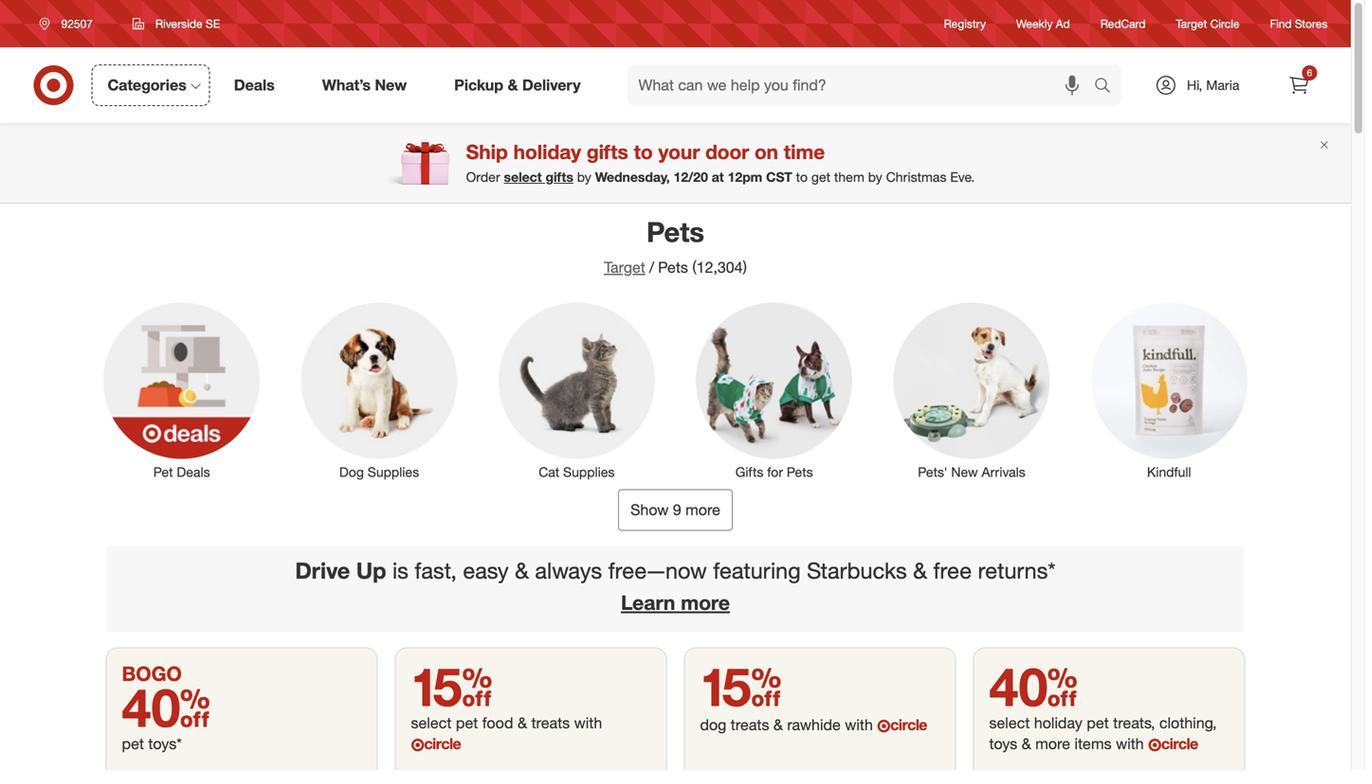 Task type: describe. For each thing, give the bounding box(es) containing it.
target circle link
[[1176, 16, 1240, 32]]

weekly ad
[[1017, 17, 1070, 31]]

them
[[834, 169, 865, 186]]

92507 button
[[27, 7, 113, 41]]

deals inside deals link
[[234, 76, 275, 94]]

15 select pet food & treats with circle
[[411, 655, 602, 754]]

pet toys*
[[122, 736, 182, 754]]

deals link
[[218, 64, 298, 106]]

registry link
[[944, 16, 986, 32]]

redcard
[[1101, 17, 1146, 31]]

pets' new arrivals link
[[881, 299, 1063, 482]]

learn
[[621, 591, 676, 616]]

what's new link
[[306, 64, 431, 106]]

food
[[482, 715, 513, 733]]

bogo
[[122, 663, 182, 687]]

dog supplies
[[339, 464, 419, 481]]

1 horizontal spatial 40
[[989, 655, 1078, 719]]

gifts for pets
[[736, 464, 813, 481]]

2 by from the left
[[868, 169, 883, 186]]

pet deals link
[[91, 299, 273, 482]]

select inside ship holiday gifts to your door on time order select gifts by wednesday, 12/20 at 12pm cst to get them by christmas eve.
[[504, 169, 542, 186]]

circle
[[1211, 17, 1240, 31]]

treats inside 15 select pet food & treats with circle
[[531, 715, 570, 733]]

more inside button
[[686, 501, 721, 520]]

with inside 15 select pet food & treats with circle
[[574, 715, 602, 733]]

(12,304)
[[693, 258, 747, 277]]

kindfull
[[1147, 464, 1192, 481]]

returns*
[[978, 558, 1056, 585]]

find stores link
[[1270, 16, 1328, 32]]

1 vertical spatial pets
[[658, 258, 688, 277]]

search
[[1086, 78, 1131, 96]]

what's
[[322, 76, 371, 94]]

registry
[[944, 17, 986, 31]]

pets' new arrivals
[[918, 464, 1026, 481]]

is
[[393, 558, 409, 585]]

toys*
[[148, 736, 182, 754]]

delivery
[[522, 76, 581, 94]]

select holiday pet treats, clothing, toys & more items with
[[989, 715, 1217, 754]]

What can we help you find? suggestions appear below search field
[[627, 64, 1099, 106]]

with inside select holiday pet treats, clothing, toys & more items with
[[1116, 736, 1144, 754]]

hi,
[[1187, 77, 1203, 93]]

holiday for pet
[[1034, 715, 1083, 733]]

pet for 15
[[456, 715, 478, 733]]

eve.
[[950, 169, 975, 186]]

riverside se button
[[120, 7, 232, 41]]

deals inside 'pet deals' link
[[177, 464, 210, 481]]

se
[[206, 17, 220, 31]]

gifts
[[736, 464, 764, 481]]

what's new
[[322, 76, 407, 94]]

1 horizontal spatial to
[[796, 169, 808, 186]]

dog treats & rawhide with
[[700, 717, 877, 735]]

categories link
[[92, 64, 210, 106]]

weekly ad link
[[1017, 16, 1070, 32]]

target inside pets target / pets (12,304)
[[604, 258, 646, 277]]

pickup & delivery link
[[438, 64, 605, 106]]

circle for 40
[[1162, 736, 1198, 754]]

maria
[[1206, 77, 1240, 93]]

select inside 15 select pet food & treats with circle
[[411, 715, 452, 733]]

12/20
[[674, 169, 708, 186]]

1 horizontal spatial treats
[[731, 717, 769, 735]]

cat
[[539, 464, 560, 481]]

pet deals
[[153, 464, 210, 481]]

9
[[673, 501, 681, 520]]

dog supplies link
[[288, 299, 470, 482]]

1 horizontal spatial target
[[1176, 17, 1207, 31]]

cst
[[766, 169, 792, 186]]

order
[[466, 169, 500, 186]]

at
[[712, 169, 724, 186]]

wednesday,
[[595, 169, 670, 186]]

on
[[755, 140, 778, 164]]

circle inside 15 select pet food & treats with circle
[[424, 736, 461, 754]]

0 horizontal spatial gifts
[[546, 169, 574, 186]]

dog
[[700, 717, 727, 735]]

0 horizontal spatial 40
[[122, 676, 210, 740]]

toys
[[989, 736, 1018, 754]]

weekly
[[1017, 17, 1053, 31]]

show 9 more
[[631, 501, 721, 520]]

featuring
[[713, 558, 801, 585]]

time
[[784, 140, 825, 164]]

christmas
[[886, 169, 947, 186]]

get
[[812, 169, 831, 186]]

kindfull link
[[1078, 299, 1261, 482]]

1 by from the left
[[577, 169, 592, 186]]

& left the rawhide
[[774, 717, 783, 735]]

treats,
[[1114, 715, 1156, 733]]



Task type: locate. For each thing, give the bounding box(es) containing it.
1 vertical spatial holiday
[[1034, 715, 1083, 733]]

&
[[508, 76, 518, 94], [515, 558, 529, 585], [913, 558, 927, 585], [518, 715, 527, 733], [774, 717, 783, 735], [1022, 736, 1032, 754]]

15 for 15
[[700, 655, 782, 719]]

rawhide
[[787, 717, 841, 735]]

cat supplies link
[[486, 299, 668, 482]]

holiday for gifts
[[514, 140, 581, 164]]

pet for select
[[1087, 715, 1109, 733]]

free
[[934, 558, 972, 585]]

free—now
[[608, 558, 707, 585]]

with
[[574, 715, 602, 733], [845, 717, 873, 735], [1116, 736, 1144, 754]]

by left wednesday,
[[577, 169, 592, 186]]

1 horizontal spatial circle
[[891, 717, 927, 735]]

with right the rawhide
[[845, 717, 873, 735]]

redcard link
[[1101, 16, 1146, 32]]

gifts left wednesday,
[[546, 169, 574, 186]]

gifts for pets link
[[683, 299, 866, 482]]

easy
[[463, 558, 509, 585]]

2 supplies from the left
[[563, 464, 615, 481]]

1 horizontal spatial holiday
[[1034, 715, 1083, 733]]

supplies right cat
[[563, 464, 615, 481]]

ship
[[466, 140, 508, 164]]

0 vertical spatial pets
[[647, 215, 705, 249]]

pickup
[[454, 76, 504, 94]]

pet left food
[[456, 715, 478, 733]]

1 15 from the left
[[411, 655, 493, 719]]

0 vertical spatial holiday
[[514, 140, 581, 164]]

0 horizontal spatial with
[[574, 715, 602, 733]]

0 horizontal spatial supplies
[[368, 464, 419, 481]]

0 vertical spatial more
[[686, 501, 721, 520]]

2 horizontal spatial pet
[[1087, 715, 1109, 733]]

& inside select holiday pet treats, clothing, toys & more items with
[[1022, 736, 1032, 754]]

1 vertical spatial deals
[[177, 464, 210, 481]]

& inside 15 select pet food & treats with circle
[[518, 715, 527, 733]]

always
[[535, 558, 602, 585]]

ship holiday gifts to your door on time order select gifts by wednesday, 12/20 at 12pm cst to get them by christmas eve.
[[466, 140, 975, 186]]

1 horizontal spatial select
[[504, 169, 542, 186]]

1 horizontal spatial pet
[[456, 715, 478, 733]]

1 vertical spatial more
[[681, 591, 730, 616]]

new inside "link"
[[951, 464, 978, 481]]

hi, maria
[[1187, 77, 1240, 93]]

15 inside 15 select pet food & treats with circle
[[411, 655, 493, 719]]

/
[[649, 258, 654, 277]]

door
[[706, 140, 749, 164]]

new right pets'
[[951, 464, 978, 481]]

12pm
[[728, 169, 763, 186]]

to
[[634, 140, 653, 164], [796, 169, 808, 186]]

more right 9
[[686, 501, 721, 520]]

select left food
[[411, 715, 452, 733]]

riverside
[[155, 17, 203, 31]]

more right learn
[[681, 591, 730, 616]]

0 horizontal spatial to
[[634, 140, 653, 164]]

pets'
[[918, 464, 948, 481]]

& right toys
[[1022, 736, 1032, 754]]

& right food
[[518, 715, 527, 733]]

2 vertical spatial more
[[1036, 736, 1071, 754]]

15 for 15 select pet food & treats with circle
[[411, 655, 493, 719]]

0 horizontal spatial select
[[411, 715, 452, 733]]

dog
[[339, 464, 364, 481]]

drive up is fast, easy & always free—now featuring starbucks & free returns* learn more
[[295, 558, 1056, 616]]

find
[[1270, 17, 1292, 31]]

circle for 15
[[891, 717, 927, 735]]

0 vertical spatial deals
[[234, 76, 275, 94]]

holiday
[[514, 140, 581, 164], [1034, 715, 1083, 733]]

by
[[577, 169, 592, 186], [868, 169, 883, 186]]

holiday inside ship holiday gifts to your door on time order select gifts by wednesday, 12/20 at 12pm cst to get them by christmas eve.
[[514, 140, 581, 164]]

1 horizontal spatial gifts
[[587, 140, 628, 164]]

by right them
[[868, 169, 883, 186]]

with down treats,
[[1116, 736, 1144, 754]]

pet inside 15 select pet food & treats with circle
[[456, 715, 478, 733]]

pets target / pets (12,304)
[[604, 215, 747, 277]]

& right easy
[[515, 558, 529, 585]]

to left get
[[796, 169, 808, 186]]

92507
[[61, 17, 93, 31]]

0 horizontal spatial 15
[[411, 655, 493, 719]]

& right pickup
[[508, 76, 518, 94]]

target left /
[[604, 258, 646, 277]]

ad
[[1056, 17, 1070, 31]]

0 horizontal spatial holiday
[[514, 140, 581, 164]]

1 horizontal spatial supplies
[[563, 464, 615, 481]]

treats
[[531, 715, 570, 733], [731, 717, 769, 735]]

more left items
[[1036, 736, 1071, 754]]

more inside 'drive up is fast, easy & always free—now featuring starbucks & free returns* learn more'
[[681, 591, 730, 616]]

2 vertical spatial pets
[[787, 464, 813, 481]]

1 horizontal spatial 15
[[700, 655, 782, 719]]

0 vertical spatial gifts
[[587, 140, 628, 164]]

clothing,
[[1160, 715, 1217, 733]]

holiday inside select holiday pet treats, clothing, toys & more items with
[[1034, 715, 1083, 733]]

1 vertical spatial new
[[951, 464, 978, 481]]

supplies for dog supplies
[[368, 464, 419, 481]]

select inside select holiday pet treats, clothing, toys & more items with
[[989, 715, 1030, 733]]

target
[[1176, 17, 1207, 31], [604, 258, 646, 277]]

pets right /
[[658, 258, 688, 277]]

search button
[[1086, 64, 1131, 110]]

1 vertical spatial to
[[796, 169, 808, 186]]

0 horizontal spatial circle
[[424, 736, 461, 754]]

1 horizontal spatial with
[[845, 717, 873, 735]]

cat supplies
[[539, 464, 615, 481]]

target circle
[[1176, 17, 1240, 31]]

items
[[1075, 736, 1112, 754]]

0 vertical spatial new
[[375, 76, 407, 94]]

0 horizontal spatial pet
[[122, 736, 144, 754]]

supplies
[[368, 464, 419, 481], [563, 464, 615, 481]]

supplies right dog
[[368, 464, 419, 481]]

pets up /
[[647, 215, 705, 249]]

to up wednesday,
[[634, 140, 653, 164]]

gifts up wednesday,
[[587, 140, 628, 164]]

up
[[356, 558, 386, 585]]

more
[[686, 501, 721, 520], [681, 591, 730, 616], [1036, 736, 1071, 754]]

find stores
[[1270, 17, 1328, 31]]

arrivals
[[982, 464, 1026, 481]]

new for what's
[[375, 76, 407, 94]]

pet up items
[[1087, 715, 1109, 733]]

supplies inside 'link'
[[368, 464, 419, 481]]

deals right pet
[[177, 464, 210, 481]]

pets right for
[[787, 464, 813, 481]]

circle
[[891, 717, 927, 735], [424, 736, 461, 754], [1162, 736, 1198, 754]]

2 horizontal spatial select
[[989, 715, 1030, 733]]

pet
[[153, 464, 173, 481]]

pet inside select holiday pet treats, clothing, toys & more items with
[[1087, 715, 1109, 733]]

2 horizontal spatial with
[[1116, 736, 1144, 754]]

1 vertical spatial gifts
[[546, 169, 574, 186]]

0 horizontal spatial new
[[375, 76, 407, 94]]

0 horizontal spatial deals
[[177, 464, 210, 481]]

6 link
[[1279, 64, 1320, 106]]

select up toys
[[989, 715, 1030, 733]]

holiday right ship
[[514, 140, 581, 164]]

target link
[[604, 258, 646, 277]]

0 horizontal spatial treats
[[531, 715, 570, 733]]

target left the "circle" at the right
[[1176, 17, 1207, 31]]

categories
[[108, 76, 187, 94]]

1 vertical spatial target
[[604, 258, 646, 277]]

with right food
[[574, 715, 602, 733]]

pet left toys*
[[122, 736, 144, 754]]

riverside se
[[155, 17, 220, 31]]

0 horizontal spatial by
[[577, 169, 592, 186]]

2 horizontal spatial circle
[[1162, 736, 1198, 754]]

6
[[1307, 67, 1313, 79]]

starbucks
[[807, 558, 907, 585]]

select right order
[[504, 169, 542, 186]]

0 vertical spatial to
[[634, 140, 653, 164]]

pickup & delivery
[[454, 76, 581, 94]]

deals left "what's" on the left top
[[234, 76, 275, 94]]

new right "what's" on the left top
[[375, 76, 407, 94]]

1 horizontal spatial deals
[[234, 76, 275, 94]]

& left free
[[913, 558, 927, 585]]

holiday up items
[[1034, 715, 1083, 733]]

1 horizontal spatial by
[[868, 169, 883, 186]]

stores
[[1295, 17, 1328, 31]]

1 supplies from the left
[[368, 464, 419, 481]]

treats right food
[[531, 715, 570, 733]]

0 vertical spatial target
[[1176, 17, 1207, 31]]

1 horizontal spatial new
[[951, 464, 978, 481]]

show 9 more button
[[618, 490, 733, 532]]

treats right dog
[[731, 717, 769, 735]]

drive
[[295, 558, 350, 585]]

pet
[[456, 715, 478, 733], [1087, 715, 1109, 733], [122, 736, 144, 754]]

show
[[631, 501, 669, 520]]

& inside 'pickup & delivery' link
[[508, 76, 518, 94]]

supplies for cat supplies
[[563, 464, 615, 481]]

more inside select holiday pet treats, clothing, toys & more items with
[[1036, 736, 1071, 754]]

0 horizontal spatial target
[[604, 258, 646, 277]]

select
[[504, 169, 542, 186], [411, 715, 452, 733], [989, 715, 1030, 733]]

your
[[658, 140, 700, 164]]

new for pets'
[[951, 464, 978, 481]]

2 15 from the left
[[700, 655, 782, 719]]

15
[[411, 655, 493, 719], [700, 655, 782, 719]]

for
[[767, 464, 783, 481]]



Task type: vqa. For each thing, say whether or not it's contained in the screenshot.
Essentials
no



